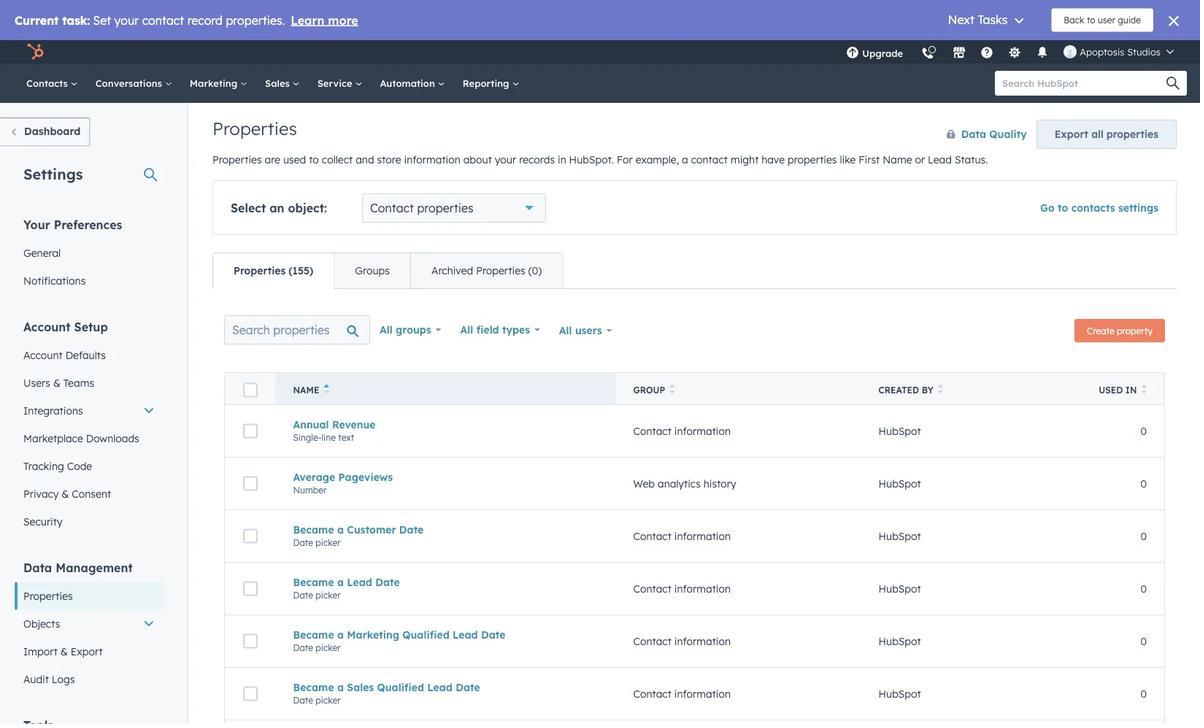 Task type: vqa. For each thing, say whether or not it's contained in the screenshot.


Task type: describe. For each thing, give the bounding box(es) containing it.
groups
[[396, 323, 431, 336]]

(0)
[[528, 264, 542, 277]]

integrations
[[23, 404, 83, 417]]

privacy & consent link
[[15, 480, 164, 508]]

press to sort. image for used in
[[1142, 384, 1147, 394]]

export all properties button
[[1037, 120, 1177, 149]]

a for became a marketing qualified lead date
[[337, 628, 344, 641]]

lead inside became a sales qualified lead date date picker
[[427, 681, 453, 694]]

became a customer date button
[[293, 523, 598, 536]]

groups
[[355, 264, 390, 277]]

calling icon image
[[922, 47, 935, 61]]

general link
[[15, 239, 164, 267]]

contacts
[[1072, 202, 1115, 214]]

search image
[[1167, 77, 1180, 90]]

pageviews
[[338, 471, 393, 484]]

all groups button
[[370, 315, 451, 345]]

single-
[[293, 432, 322, 443]]

1 horizontal spatial to
[[1058, 202, 1068, 214]]

data quality button
[[931, 120, 1028, 149]]

properties (155)
[[234, 264, 313, 277]]

privacy & consent
[[23, 487, 111, 500]]

your
[[495, 153, 516, 166]]

properties left are
[[212, 153, 262, 166]]

like
[[840, 153, 856, 166]]

all groups
[[380, 323, 431, 336]]

information for became a sales qualified lead date
[[674, 688, 731, 700]]

contact for became a lead date
[[633, 582, 672, 595]]

0 vertical spatial marketing
[[190, 77, 240, 89]]

search button
[[1159, 71, 1187, 96]]

properties link
[[15, 582, 164, 610]]

web
[[633, 477, 655, 490]]

consent
[[72, 487, 111, 500]]

users & teams
[[23, 376, 94, 389]]

web analytics history
[[633, 477, 737, 490]]

export inside export all properties button
[[1055, 128, 1089, 141]]

records
[[519, 153, 555, 166]]

create property button
[[1075, 319, 1165, 342]]

0 vertical spatial sales
[[265, 77, 293, 89]]

types
[[502, 323, 530, 336]]

notifications button
[[1030, 40, 1055, 64]]

account for account defaults
[[23, 349, 63, 361]]

0 for became a sales qualified lead date
[[1141, 688, 1147, 700]]

hubspot for became a marketing qualified lead date
[[879, 635, 921, 648]]

analytics
[[658, 477, 701, 490]]

all for all users
[[559, 324, 572, 337]]

created by button
[[861, 373, 1077, 405]]

marketplaces image
[[953, 47, 966, 60]]

(155)
[[289, 264, 313, 277]]

marketplaces button
[[944, 40, 975, 64]]

& for teams
[[53, 376, 61, 389]]

might
[[731, 153, 759, 166]]

lead inside became a lead date date picker
[[347, 576, 372, 589]]

data for data management
[[23, 560, 52, 575]]

data management element
[[15, 560, 164, 693]]

tab list containing properties (155)
[[212, 253, 563, 289]]

created by
[[879, 385, 934, 396]]

settings
[[1118, 202, 1159, 214]]

average pageviews number
[[293, 471, 393, 496]]

information for annual revenue
[[674, 425, 731, 438]]

account setup
[[23, 319, 108, 334]]

history
[[704, 477, 737, 490]]

press to sort. element for group
[[670, 384, 675, 396]]

tracking code link
[[15, 452, 164, 480]]

general
[[23, 246, 61, 259]]

a for became a sales qualified lead date
[[337, 681, 344, 694]]

select an object:
[[231, 201, 327, 215]]

calling icon button
[[916, 42, 941, 63]]

number
[[293, 485, 327, 496]]

text
[[338, 432, 354, 443]]

became a customer date date picker
[[293, 523, 424, 548]]

properties left (155)
[[234, 264, 286, 277]]

audit
[[23, 673, 49, 686]]

hubspot image
[[26, 43, 44, 61]]

go to contacts settings button
[[1040, 202, 1159, 214]]

picker inside became a lead date date picker
[[316, 590, 341, 601]]

object:
[[288, 201, 327, 215]]

contacts link
[[18, 64, 87, 103]]

became for became a customer date
[[293, 523, 334, 536]]

became for became a sales qualified lead date
[[293, 681, 334, 694]]

picker inside became a sales qualified lead date date picker
[[316, 695, 341, 706]]

contact for became a customer date
[[633, 530, 672, 543]]

security
[[23, 515, 63, 528]]

dashboard link
[[0, 118, 90, 146]]

press to sort. element for used in
[[1142, 384, 1147, 396]]

contact information for became a marketing qualified lead date
[[633, 635, 731, 648]]

users
[[23, 376, 50, 389]]

all
[[1092, 128, 1104, 141]]

all users button
[[550, 315, 622, 346]]

press to sort. image for created by
[[938, 384, 943, 394]]

contact information for became a customer date
[[633, 530, 731, 543]]

ascending sort. press to sort descending. image
[[324, 384, 329, 394]]

teams
[[63, 376, 94, 389]]

contact properties
[[370, 201, 474, 215]]

& for export
[[60, 645, 68, 658]]

contact
[[691, 153, 728, 166]]

users & teams link
[[15, 369, 164, 397]]

properties up are
[[212, 118, 297, 139]]

became a marketing qualified lead date button
[[293, 628, 598, 641]]

notifications
[[23, 274, 86, 287]]

contact information for annual revenue
[[633, 425, 731, 438]]

hubspot.
[[569, 153, 614, 166]]

information for became a lead date
[[674, 582, 731, 595]]

marketplace downloads link
[[15, 425, 164, 452]]

became for became a lead date
[[293, 576, 334, 589]]

properties inside popup button
[[417, 201, 474, 215]]

lead inside became a marketing qualified lead date date picker
[[453, 628, 478, 641]]

Search search field
[[224, 315, 370, 345]]

all for all field types
[[460, 323, 473, 336]]

downloads
[[86, 432, 139, 445]]

group button
[[616, 373, 861, 405]]

became a sales qualified lead date button
[[293, 681, 598, 694]]

contact for annual revenue
[[633, 425, 672, 438]]

account defaults link
[[15, 341, 164, 369]]

hubspot for became a lead date
[[879, 582, 921, 595]]

average pageviews button
[[293, 471, 598, 484]]



Task type: locate. For each thing, give the bounding box(es) containing it.
export inside import & export link
[[71, 645, 103, 658]]

3 press to sort. element from the left
[[1142, 384, 1147, 396]]

all left "users"
[[559, 324, 572, 337]]

help button
[[975, 40, 1000, 64]]

press to sort. element right by
[[938, 384, 943, 396]]

contact inside popup button
[[370, 201, 414, 215]]

0 vertical spatial data
[[961, 128, 986, 141]]

3 picker from the top
[[316, 642, 341, 653]]

4 0 from the top
[[1141, 582, 1147, 595]]

1 vertical spatial to
[[1058, 202, 1068, 214]]

name left ascending sort. press to sort descending. element
[[293, 385, 319, 396]]

1 vertical spatial marketing
[[347, 628, 399, 641]]

information
[[404, 153, 461, 166], [674, 425, 731, 438], [674, 530, 731, 543], [674, 582, 731, 595], [674, 635, 731, 648], [674, 688, 731, 700]]

qualified for marketing
[[402, 628, 450, 641]]

5 0 from the top
[[1141, 635, 1147, 648]]

name inside button
[[293, 385, 319, 396]]

1 vertical spatial &
[[62, 487, 69, 500]]

press to sort. image
[[670, 384, 675, 394]]

name left or
[[883, 153, 912, 166]]

0 vertical spatial account
[[23, 319, 71, 334]]

customer
[[347, 523, 396, 536]]

& right users
[[53, 376, 61, 389]]

ascending sort. press to sort descending. element
[[324, 384, 329, 396]]

1 picker from the top
[[316, 537, 341, 548]]

0 horizontal spatial all
[[380, 323, 393, 336]]

have
[[762, 153, 785, 166]]

2 press to sort. element from the left
[[938, 384, 943, 396]]

audit logs
[[23, 673, 75, 686]]

properties inside data management "element"
[[23, 590, 73, 602]]

picker
[[316, 537, 341, 548], [316, 590, 341, 601], [316, 642, 341, 653], [316, 695, 341, 706]]

became a marketing qualified lead date date picker
[[293, 628, 506, 653]]

1 vertical spatial export
[[71, 645, 103, 658]]

0 horizontal spatial to
[[309, 153, 319, 166]]

all
[[380, 323, 393, 336], [460, 323, 473, 336], [559, 324, 572, 337]]

data management
[[23, 560, 133, 575]]

3 contact information from the top
[[633, 582, 731, 595]]

press to sort. image right the in
[[1142, 384, 1147, 394]]

hubspot for became a customer date
[[879, 530, 921, 543]]

your preferences element
[[15, 216, 164, 295]]

marketing left sales link
[[190, 77, 240, 89]]

1 horizontal spatial press to sort. image
[[1142, 384, 1147, 394]]

marketing down became a lead date date picker
[[347, 628, 399, 641]]

settings
[[23, 165, 83, 183]]

0 vertical spatial name
[[883, 153, 912, 166]]

2 became from the top
[[293, 576, 334, 589]]

qualified inside became a sales qualified lead date date picker
[[377, 681, 424, 694]]

0 vertical spatial &
[[53, 376, 61, 389]]

1 vertical spatial sales
[[347, 681, 374, 694]]

go
[[1040, 202, 1055, 214]]

0
[[1141, 425, 1147, 438], [1141, 477, 1147, 490], [1141, 530, 1147, 543], [1141, 582, 1147, 595], [1141, 635, 1147, 648], [1141, 688, 1147, 700]]

setup
[[74, 319, 108, 334]]

menu containing apoptosis studios
[[838, 40, 1183, 69]]

2 account from the top
[[23, 349, 63, 361]]

1 became from the top
[[293, 523, 334, 536]]

used in button
[[1077, 373, 1165, 405]]

tab list
[[212, 253, 563, 289]]

hubspot for average pageviews
[[879, 477, 921, 490]]

reporting
[[463, 77, 512, 89]]

hubspot
[[879, 425, 921, 438], [879, 477, 921, 490], [879, 530, 921, 543], [879, 582, 921, 595], [879, 635, 921, 648], [879, 688, 921, 700]]

2 picker from the top
[[316, 590, 341, 601]]

apoptosis
[[1080, 46, 1125, 58]]

1 vertical spatial properties
[[788, 153, 837, 166]]

account up users
[[23, 349, 63, 361]]

about
[[463, 153, 492, 166]]

data inside data quality button
[[961, 128, 986, 141]]

are
[[265, 153, 280, 166]]

service
[[317, 77, 355, 89]]

0 horizontal spatial sales
[[265, 77, 293, 89]]

press to sort. image right by
[[938, 384, 943, 394]]

qualified down became a marketing qualified lead date date picker
[[377, 681, 424, 694]]

line
[[322, 432, 336, 443]]

1 hubspot from the top
[[879, 425, 921, 438]]

property
[[1117, 325, 1153, 336]]

press to sort. element
[[670, 384, 675, 396], [938, 384, 943, 396], [1142, 384, 1147, 396]]

6 0 from the top
[[1141, 688, 1147, 700]]

picker inside became a marketing qualified lead date date picker
[[316, 642, 341, 653]]

objects button
[[15, 610, 164, 638]]

all for all groups
[[380, 323, 393, 336]]

2 vertical spatial &
[[60, 645, 68, 658]]

1 press to sort. element from the left
[[670, 384, 675, 396]]

account up account defaults
[[23, 319, 71, 334]]

& for consent
[[62, 487, 69, 500]]

1 contact information from the top
[[633, 425, 731, 438]]

1 horizontal spatial export
[[1055, 128, 1089, 141]]

0 horizontal spatial properties
[[417, 201, 474, 215]]

2 horizontal spatial all
[[559, 324, 572, 337]]

1 account from the top
[[23, 319, 71, 334]]

tab panel
[[212, 288, 1177, 724]]

dashboard
[[24, 125, 81, 138]]

2 press to sort. image from the left
[[1142, 384, 1147, 394]]

automation link
[[371, 64, 454, 103]]

properties left 'like'
[[788, 153, 837, 166]]

used
[[283, 153, 306, 166]]

contact for became a sales qualified lead date
[[633, 688, 672, 700]]

press to sort. element right the in
[[1142, 384, 1147, 396]]

information for became a customer date
[[674, 530, 731, 543]]

menu
[[838, 40, 1183, 69]]

1 vertical spatial account
[[23, 349, 63, 361]]

code
[[67, 460, 92, 472]]

0 vertical spatial export
[[1055, 128, 1089, 141]]

a for became a customer date
[[337, 523, 344, 536]]

6 hubspot from the top
[[879, 688, 921, 700]]

used in
[[1099, 385, 1137, 396]]

became for became a marketing qualified lead date
[[293, 628, 334, 641]]

press to sort. image inside created by button
[[938, 384, 943, 394]]

settings link
[[1000, 40, 1030, 64]]

first
[[859, 153, 880, 166]]

archived
[[432, 264, 473, 277]]

1 vertical spatial name
[[293, 385, 319, 396]]

sales left service
[[265, 77, 293, 89]]

settings image
[[1008, 47, 1022, 60]]

hubspot link
[[18, 43, 55, 61]]

all left field at the top
[[460, 323, 473, 336]]

became a lead date button
[[293, 576, 598, 589]]

date
[[399, 523, 424, 536], [293, 537, 313, 548], [375, 576, 400, 589], [293, 590, 313, 601], [481, 628, 506, 641], [293, 642, 313, 653], [456, 681, 480, 694], [293, 695, 313, 706]]

2 0 from the top
[[1141, 477, 1147, 490]]

users
[[575, 324, 602, 337]]

a inside became a lead date date picker
[[337, 576, 344, 589]]

5 contact information from the top
[[633, 688, 731, 700]]

example,
[[636, 153, 679, 166]]

sales inside became a sales qualified lead date date picker
[[347, 681, 374, 694]]

import
[[23, 645, 58, 658]]

0 horizontal spatial export
[[71, 645, 103, 658]]

& right privacy
[[62, 487, 69, 500]]

0 vertical spatial properties
[[1107, 128, 1159, 141]]

export left all
[[1055, 128, 1089, 141]]

upgrade image
[[846, 47, 859, 60]]

hubspot for became a sales qualified lead date
[[879, 688, 921, 700]]

a inside became a marketing qualified lead date date picker
[[337, 628, 344, 641]]

and
[[356, 153, 374, 166]]

to
[[309, 153, 319, 166], [1058, 202, 1068, 214]]

1 press to sort. image from the left
[[938, 384, 943, 394]]

became inside became a marketing qualified lead date date picker
[[293, 628, 334, 641]]

0 for annual revenue
[[1141, 425, 1147, 438]]

created
[[879, 385, 919, 396]]

all users
[[559, 324, 602, 337]]

qualified for sales
[[377, 681, 424, 694]]

qualified
[[402, 628, 450, 641], [377, 681, 424, 694]]

marketing
[[190, 77, 240, 89], [347, 628, 399, 641]]

0 for average pageviews
[[1141, 477, 1147, 490]]

data inside data management "element"
[[23, 560, 52, 575]]

2 horizontal spatial press to sort. element
[[1142, 384, 1147, 396]]

all left groups on the top of the page
[[380, 323, 393, 336]]

revenue
[[332, 418, 376, 431]]

average
[[293, 471, 335, 484]]

properties right all
[[1107, 128, 1159, 141]]

1 horizontal spatial name
[[883, 153, 912, 166]]

marketing inside became a marketing qualified lead date date picker
[[347, 628, 399, 641]]

& inside data management "element"
[[60, 645, 68, 658]]

1 horizontal spatial all
[[460, 323, 473, 336]]

tracking code
[[23, 460, 92, 472]]

properties up objects
[[23, 590, 73, 602]]

qualified inside became a marketing qualified lead date date picker
[[402, 628, 450, 641]]

3 0 from the top
[[1141, 530, 1147, 543]]

create property
[[1087, 325, 1153, 336]]

& right import
[[60, 645, 68, 658]]

1 vertical spatial data
[[23, 560, 52, 575]]

a
[[682, 153, 688, 166], [337, 523, 344, 536], [337, 576, 344, 589], [337, 628, 344, 641], [337, 681, 344, 694]]

properties down about
[[417, 201, 474, 215]]

export down objects button
[[71, 645, 103, 658]]

lead right or
[[928, 153, 952, 166]]

0 horizontal spatial name
[[293, 385, 319, 396]]

became inside became a sales qualified lead date date picker
[[293, 681, 334, 694]]

by
[[922, 385, 934, 396]]

in
[[558, 153, 566, 166]]

marketplace
[[23, 432, 83, 445]]

data up the status.
[[961, 128, 986, 141]]

became a lead date date picker
[[293, 576, 400, 601]]

tab panel containing all groups
[[212, 288, 1177, 724]]

management
[[56, 560, 133, 575]]

integrations button
[[15, 397, 164, 425]]

press to sort. element right "group"
[[670, 384, 675, 396]]

data down security
[[23, 560, 52, 575]]

properties inside button
[[1107, 128, 1159, 141]]

import & export link
[[15, 638, 164, 666]]

used
[[1099, 385, 1123, 396]]

privacy
[[23, 487, 59, 500]]

0 for became a marketing qualified lead date
[[1141, 635, 1147, 648]]

archived properties (0) link
[[410, 253, 562, 288]]

sales down became a marketing qualified lead date date picker
[[347, 681, 374, 694]]

4 picker from the top
[[316, 695, 341, 706]]

press to sort. image inside used in button
[[1142, 384, 1147, 394]]

a for became a lead date
[[337, 576, 344, 589]]

marketing link
[[181, 64, 256, 103]]

export all properties
[[1055, 128, 1159, 141]]

1 0 from the top
[[1141, 425, 1147, 438]]

account for account setup
[[23, 319, 71, 334]]

press to sort. element inside "group" button
[[670, 384, 675, 396]]

hubspot for annual revenue
[[879, 425, 921, 438]]

1 horizontal spatial data
[[961, 128, 986, 141]]

press to sort. element inside created by button
[[938, 384, 943, 396]]

0 for became a customer date
[[1141, 530, 1147, 543]]

upgrade
[[862, 47, 903, 59]]

2 vertical spatial properties
[[417, 201, 474, 215]]

4 became from the top
[[293, 681, 334, 694]]

help image
[[981, 47, 994, 60]]

press to sort. element inside used in button
[[1142, 384, 1147, 396]]

a inside became a sales qualified lead date date picker
[[337, 681, 344, 694]]

conversations link
[[87, 64, 181, 103]]

tara schultz image
[[1064, 45, 1077, 58]]

all inside popup button
[[460, 323, 473, 336]]

became a sales qualified lead date date picker
[[293, 681, 480, 706]]

lead down became a customer date date picker
[[347, 576, 372, 589]]

to right used on the left
[[309, 153, 319, 166]]

annual revenue button
[[293, 418, 598, 431]]

a inside became a customer date date picker
[[337, 523, 344, 536]]

3 hubspot from the top
[[879, 530, 921, 543]]

store
[[377, 153, 401, 166]]

contact information for became a sales qualified lead date
[[633, 688, 731, 700]]

your preferences
[[23, 217, 122, 232]]

information for became a marketing qualified lead date
[[674, 635, 731, 648]]

5 hubspot from the top
[[879, 635, 921, 648]]

notifications image
[[1036, 47, 1049, 60]]

0 horizontal spatial press to sort. element
[[670, 384, 675, 396]]

go to contacts settings
[[1040, 202, 1159, 214]]

2 contact information from the top
[[633, 530, 731, 543]]

to right go
[[1058, 202, 1068, 214]]

0 horizontal spatial data
[[23, 560, 52, 575]]

became inside became a lead date date picker
[[293, 576, 334, 589]]

0 vertical spatial qualified
[[402, 628, 450, 641]]

0 for became a lead date
[[1141, 582, 1147, 595]]

qualified down became a lead date button
[[402, 628, 450, 641]]

3 became from the top
[[293, 628, 334, 641]]

properties (155) link
[[213, 253, 334, 288]]

1 horizontal spatial marketing
[[347, 628, 399, 641]]

contact information for became a lead date
[[633, 582, 731, 595]]

2 hubspot from the top
[[879, 477, 921, 490]]

Search HubSpot search field
[[995, 71, 1174, 96]]

0 vertical spatial to
[[309, 153, 319, 166]]

picker inside became a customer date date picker
[[316, 537, 341, 548]]

annual revenue single-line text
[[293, 418, 376, 443]]

lead down became a lead date button
[[453, 628, 478, 641]]

became inside became a customer date date picker
[[293, 523, 334, 536]]

1 horizontal spatial press to sort. element
[[938, 384, 943, 396]]

press to sort. image
[[938, 384, 943, 394], [1142, 384, 1147, 394]]

or
[[915, 153, 925, 166]]

data for data quality
[[961, 128, 986, 141]]

annual
[[293, 418, 329, 431]]

4 contact information from the top
[[633, 635, 731, 648]]

4 hubspot from the top
[[879, 582, 921, 595]]

all field types
[[460, 323, 530, 336]]

1 horizontal spatial sales
[[347, 681, 374, 694]]

0 horizontal spatial marketing
[[190, 77, 240, 89]]

data
[[961, 128, 986, 141], [23, 560, 52, 575]]

contact for became a marketing qualified lead date
[[633, 635, 672, 648]]

name
[[883, 153, 912, 166], [293, 385, 319, 396]]

0 horizontal spatial press to sort. image
[[938, 384, 943, 394]]

lead down became a marketing qualified lead date button
[[427, 681, 453, 694]]

1 vertical spatial qualified
[[377, 681, 424, 694]]

import & export
[[23, 645, 103, 658]]

press to sort. element for created by
[[938, 384, 943, 396]]

account setup element
[[15, 319, 164, 536]]

1 horizontal spatial properties
[[788, 153, 837, 166]]

archived properties (0)
[[432, 264, 542, 277]]

2 horizontal spatial properties
[[1107, 128, 1159, 141]]

properties left (0)
[[476, 264, 526, 277]]



